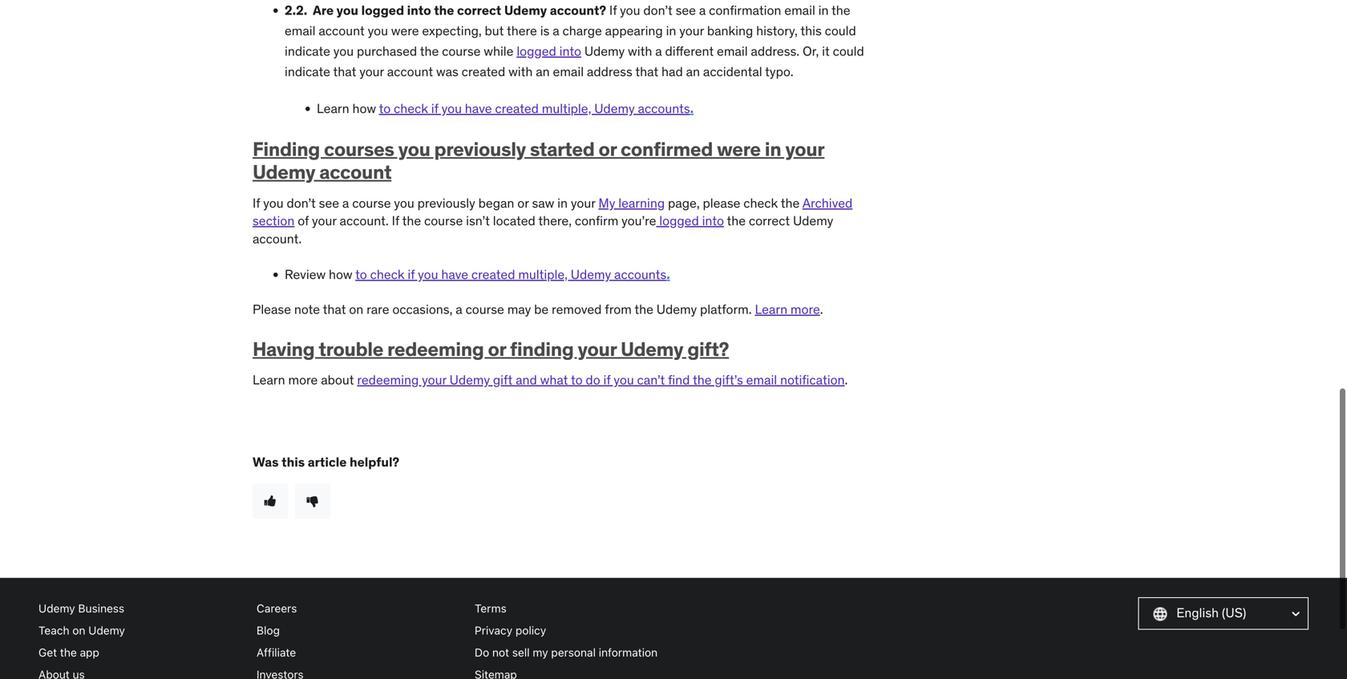 Task type: describe. For each thing, give the bounding box(es) containing it.
information
[[599, 646, 658, 660]]

while
[[484, 43, 514, 59]]

check for learn how to check if you have created multiple, udemy accounts .
[[394, 100, 428, 117]]

to for learn how
[[379, 100, 391, 117]]

account?
[[550, 2, 607, 18]]

personal
[[552, 646, 596, 660]]

in up different
[[666, 22, 677, 39]]

review how to check if you have created multiple, udemy accounts .
[[285, 266, 671, 283]]

do
[[475, 646, 490, 660]]

udemy left gift
[[450, 372, 490, 388]]

address.
[[751, 43, 800, 59]]

finding courses you previously started or confirmed were in your udemy account
[[253, 137, 825, 184]]

udemy business
[[39, 602, 124, 615]]

1 horizontal spatial logged into link
[[657, 213, 724, 229]]

2 vertical spatial if
[[392, 213, 400, 229]]

terms link
[[475, 598, 680, 620]]

redeeming your udemy gift and what to do if you can't find the gift's email notification link
[[357, 372, 845, 388]]

charge
[[563, 22, 602, 39]]

1 vertical spatial this
[[282, 454, 305, 471]]

course inside if you don't see a confirmation email in the email account you were expecting, but there is a charge appearing in your banking history, this could indicate you purchased the course while
[[442, 43, 481, 59]]

0 vertical spatial with
[[628, 43, 653, 59]]

archived section
[[253, 195, 853, 229]]

article
[[308, 454, 347, 471]]

how for learn how
[[353, 100, 376, 117]]

archived section link
[[253, 195, 853, 229]]

section
[[253, 213, 295, 229]]

affiliate
[[257, 646, 296, 660]]

1 vertical spatial check
[[744, 195, 778, 211]]

privacy
[[475, 624, 513, 637]]

udemy business link
[[39, 598, 244, 620]]

have for review how
[[442, 266, 469, 283]]

learning
[[619, 195, 665, 211]]

2 an from the left
[[686, 64, 700, 80]]

if you don't see a confirmation email in the email account you were expecting, but there is a charge appearing in your banking history, this could indicate you purchased the course while
[[285, 2, 857, 59]]

1 vertical spatial logged
[[517, 43, 557, 59]]

english (us) link
[[1139, 598, 1309, 630]]

teach
[[39, 624, 69, 637]]

expecting,
[[422, 22, 482, 39]]

that down are
[[333, 64, 357, 80]]

were inside finding courses you previously started or confirmed were in your udemy account
[[717, 137, 761, 161]]

indicate inside if you don't see a confirmation email in the email account you were expecting, but there is a charge appearing in your banking history, this could indicate you purchased the course while
[[285, 43, 331, 59]]

(us)
[[1223, 605, 1247, 621]]

gift
[[493, 372, 513, 388]]

on inside teach on udemy link
[[72, 624, 85, 637]]

removed
[[552, 301, 602, 318]]

confirmation
[[709, 2, 782, 18]]

finding
[[253, 137, 320, 161]]

you down was
[[442, 100, 462, 117]]

please
[[703, 195, 741, 211]]

blog link
[[257, 620, 462, 642]]

get the app
[[39, 646, 99, 660]]

confirm
[[575, 213, 619, 229]]

if for review how
[[408, 266, 415, 283]]

0 vertical spatial more
[[791, 301, 821, 318]]

check for review how to check if you have created multiple, udemy accounts .
[[370, 266, 405, 283]]

teach on udemy link
[[39, 620, 244, 642]]

privacy policy link
[[475, 620, 680, 642]]

of
[[298, 213, 309, 229]]

do not sell my personal information link
[[475, 642, 680, 664]]

email down are
[[285, 22, 316, 39]]

app
[[80, 646, 99, 660]]

0 horizontal spatial logged into link
[[517, 43, 582, 59]]

not
[[493, 646, 509, 660]]

account. inside the correct udemy account.
[[253, 231, 302, 247]]

privacy policy
[[475, 624, 547, 637]]

gift's
[[715, 372, 744, 388]]

saw
[[532, 195, 555, 211]]

english
[[1177, 605, 1220, 621]]

course left may
[[466, 301, 505, 318]]

started
[[530, 137, 595, 161]]

could inside if you don't see a confirmation email in the email account you were expecting, but there is a charge appearing in your banking history, this could indicate you purchased the course while
[[825, 22, 857, 39]]

a left confirmation
[[700, 2, 706, 18]]

see for confirmation
[[676, 2, 696, 18]]

learn more about redeeming your udemy gift and what to do if you can't find the gift's email notification .
[[253, 372, 848, 388]]

be
[[534, 301, 549, 318]]

email right the gift's
[[747, 372, 778, 388]]

the correct udemy account.
[[253, 213, 834, 247]]

isn't
[[466, 213, 490, 229]]

udemy up teach
[[39, 602, 75, 615]]

about
[[321, 372, 354, 388]]

what
[[540, 372, 568, 388]]

you up purchased
[[368, 22, 388, 39]]

2.2.  are you logged into the correct udemy account?
[[285, 2, 607, 18]]

sell
[[513, 646, 530, 660]]

having
[[253, 337, 315, 361]]

account inside if you don't see a confirmation email in the email account you were expecting, but there is a charge appearing in your banking history, this could indicate you purchased the course while
[[319, 22, 365, 39]]

but
[[485, 22, 504, 39]]

terms
[[475, 602, 507, 615]]

logged into
[[517, 43, 582, 59]]

english (us)
[[1177, 605, 1247, 621]]

your inside udemy with a different email address. or, it could indicate that your account was created with an email address that had an accidental typo.
[[360, 64, 384, 80]]

correct inside the correct udemy account.
[[749, 213, 790, 229]]

1 horizontal spatial on
[[349, 301, 364, 318]]

are
[[313, 2, 334, 18]]

history,
[[757, 22, 798, 39]]

courses
[[324, 137, 394, 161]]

accidental
[[704, 64, 763, 80]]

udemy up there
[[505, 2, 547, 18]]

blog
[[257, 624, 280, 637]]

and
[[516, 372, 537, 388]]

my learning link
[[599, 195, 665, 211]]

was this article helpful?
[[253, 454, 400, 471]]

your inside if you don't see a confirmation email in the email account you were expecting, but there is a charge appearing in your banking history, this could indicate you purchased the course while
[[680, 22, 704, 39]]

your up redeeming your udemy gift and what to do if you can't find the gift's email notification link at bottom
[[578, 337, 617, 361]]

your inside finding courses you previously started or confirmed were in your udemy account
[[786, 137, 825, 161]]

to for review how
[[356, 266, 367, 283]]

udemy up removed
[[571, 266, 612, 283]]

careers link
[[257, 598, 462, 620]]

2 horizontal spatial logged
[[660, 213, 699, 229]]

this inside if you don't see a confirmation email in the email account you were expecting, but there is a charge appearing in your banking history, this could indicate you purchased the course while
[[801, 22, 822, 39]]

don't for course
[[287, 195, 316, 211]]

there
[[507, 22, 537, 39]]

rare
[[367, 301, 390, 318]]

confirmed
[[621, 137, 713, 161]]

1 an from the left
[[536, 64, 550, 80]]

can't
[[638, 372, 665, 388]]

2 horizontal spatial into
[[703, 213, 724, 229]]

could inside udemy with a different email address. or, it could indicate that your account was created with an email address that had an accidental typo.
[[833, 43, 865, 59]]

if for course
[[253, 195, 260, 211]]

address
[[587, 64, 633, 80]]

find
[[668, 372, 690, 388]]

udemy inside finding courses you previously started or confirmed were in your udemy account
[[253, 160, 316, 184]]

a right is
[[553, 22, 560, 39]]

different
[[666, 43, 714, 59]]

affiliate link
[[257, 642, 462, 664]]

1 vertical spatial previously
[[418, 195, 476, 211]]

note
[[294, 301, 320, 318]]



Task type: locate. For each thing, give the bounding box(es) containing it.
learn down the having
[[253, 372, 285, 388]]

see inside if you don't see a confirmation email in the email account you were expecting, but there is a charge appearing in your banking history, this could indicate you purchased the course while
[[676, 2, 696, 18]]

you right courses
[[398, 137, 431, 161]]

0 horizontal spatial to
[[356, 266, 367, 283]]

learn for learn how to check if you have created multiple, udemy accounts .
[[317, 100, 350, 117]]

udemy with a different email address. or, it could indicate that your account was created with an email address that had an accidental typo.
[[285, 43, 865, 80]]

finding
[[510, 337, 574, 361]]

2 horizontal spatial if
[[610, 2, 617, 18]]

0 vertical spatial have
[[465, 100, 492, 117]]

you
[[337, 2, 359, 18], [620, 2, 641, 18], [368, 22, 388, 39], [334, 43, 354, 59], [442, 100, 462, 117], [398, 137, 431, 161], [263, 195, 284, 211], [394, 195, 415, 211], [418, 266, 438, 283], [614, 372, 634, 388]]

you inside finding courses you previously started or confirmed were in your udemy account
[[398, 137, 431, 161]]

1 vertical spatial have
[[442, 266, 469, 283]]

logged into link
[[517, 43, 582, 59], [657, 213, 724, 229]]

2 indicate from the top
[[285, 64, 331, 80]]

see for course
[[319, 195, 339, 211]]

0 vertical spatial created
[[462, 64, 506, 80]]

1 vertical spatial on
[[72, 624, 85, 637]]

an
[[536, 64, 550, 80], [686, 64, 700, 80]]

1 vertical spatial or
[[518, 195, 529, 211]]

0 vertical spatial how
[[353, 100, 376, 117]]

1 horizontal spatial correct
[[749, 213, 790, 229]]

business
[[78, 602, 124, 615]]

trouble
[[319, 337, 384, 361]]

on left rare
[[349, 301, 364, 318]]

2 horizontal spatial or
[[599, 137, 617, 161]]

accounts for learn how to check if you have created multiple, udemy accounts .
[[638, 100, 691, 117]]

an down logged into
[[536, 64, 550, 80]]

0 vertical spatial previously
[[435, 137, 526, 161]]

an right had
[[686, 64, 700, 80]]

or up gift
[[488, 337, 506, 361]]

having trouble redeeming or finding your udemy gift?
[[253, 337, 729, 361]]

to left do
[[571, 372, 583, 388]]

that
[[333, 64, 357, 80], [636, 64, 659, 80], [323, 301, 346, 318]]

multiple, for review how to check if you have created multiple, udemy accounts .
[[519, 266, 568, 283]]

udemy
[[505, 2, 547, 18], [585, 43, 625, 59], [595, 100, 635, 117], [253, 160, 316, 184], [793, 213, 834, 229], [571, 266, 612, 283], [657, 301, 697, 318], [621, 337, 684, 361], [450, 372, 490, 388], [39, 602, 75, 615], [88, 624, 125, 637]]

1 horizontal spatial into
[[560, 43, 582, 59]]

0 vertical spatial learn
[[317, 100, 350, 117]]

account. down "section"
[[253, 231, 302, 247]]

to check if you have created multiple, udemy accounts link for learn how
[[379, 100, 691, 117]]

helpful?
[[350, 454, 400, 471]]

udemy down address
[[595, 100, 635, 117]]

platform.
[[700, 301, 752, 318]]

previously down learn how to check if you have created multiple, udemy accounts .
[[435, 137, 526, 161]]

0 horizontal spatial or
[[488, 337, 506, 361]]

could right it
[[833, 43, 865, 59]]

to check if you have created multiple, udemy accounts link
[[379, 100, 691, 117], [356, 266, 667, 283]]

if up occasions,
[[408, 266, 415, 283]]

was
[[253, 454, 279, 471]]

0 horizontal spatial learn
[[253, 372, 285, 388]]

created up may
[[472, 266, 515, 283]]

a down courses
[[343, 195, 349, 211]]

0 horizontal spatial an
[[536, 64, 550, 80]]

course down courses
[[352, 195, 391, 211]]

if for confirmation
[[610, 2, 617, 18]]

check up rare
[[370, 266, 405, 283]]

to check if you have created multiple, udemy accounts link for review how
[[356, 266, 667, 283]]

the
[[434, 2, 454, 18], [832, 2, 851, 18], [420, 43, 439, 59], [781, 195, 800, 211], [402, 213, 421, 229], [727, 213, 746, 229], [635, 301, 654, 318], [693, 372, 712, 388], [60, 646, 77, 660]]

purchased
[[357, 43, 417, 59]]

udemy up address
[[585, 43, 625, 59]]

how up courses
[[353, 100, 376, 117]]

0 horizontal spatial don't
[[287, 195, 316, 211]]

0 vertical spatial indicate
[[285, 43, 331, 59]]

0 vertical spatial or
[[599, 137, 617, 161]]

0 horizontal spatial see
[[319, 195, 339, 211]]

0 vertical spatial could
[[825, 22, 857, 39]]

1 vertical spatial indicate
[[285, 64, 331, 80]]

have down while at left
[[465, 100, 492, 117]]

if you don't see a course you previously began or saw in your my learning page, please check the
[[253, 195, 803, 211]]

teach on udemy
[[39, 624, 125, 637]]

0 vertical spatial into
[[407, 2, 431, 18]]

if inside if you don't see a confirmation email in the email account you were expecting, but there is a charge appearing in your banking history, this could indicate you purchased the course while
[[610, 2, 617, 18]]

learn right platform.
[[755, 301, 788, 318]]

1 vertical spatial could
[[833, 43, 865, 59]]

1 vertical spatial created
[[495, 100, 539, 117]]

multiple, for learn how to check if you have created multiple, udemy accounts .
[[542, 100, 592, 117]]

a inside udemy with a different email address. or, it could indicate that your account was created with an email address that had an accidental typo.
[[656, 43, 662, 59]]

1 vertical spatial if
[[408, 266, 415, 283]]

don't up of
[[287, 195, 316, 211]]

0 vertical spatial to
[[379, 100, 391, 117]]

redeeming down the trouble
[[357, 372, 419, 388]]

accounts up from
[[615, 266, 667, 283]]

0 vertical spatial on
[[349, 301, 364, 318]]

2 vertical spatial logged
[[660, 213, 699, 229]]

0 vertical spatial accounts
[[638, 100, 691, 117]]

1 horizontal spatial see
[[676, 2, 696, 18]]

1 horizontal spatial account.
[[340, 213, 389, 229]]

0 vertical spatial account.
[[340, 213, 389, 229]]

udemy down archived
[[793, 213, 834, 229]]

this right "was"
[[282, 454, 305, 471]]

in inside finding courses you previously started or confirmed were in your udemy account
[[765, 137, 782, 161]]

in up it
[[819, 2, 829, 18]]

accounts for review how to check if you have created multiple, udemy accounts .
[[615, 266, 667, 283]]

please
[[253, 301, 291, 318]]

to up courses
[[379, 100, 391, 117]]

into down charge
[[560, 43, 582, 59]]

1 vertical spatial correct
[[749, 213, 790, 229]]

review
[[285, 266, 326, 283]]

you up appearing
[[620, 2, 641, 18]]

0 horizontal spatial if
[[253, 195, 260, 211]]

don't inside if you don't see a confirmation email in the email account you were expecting, but there is a charge appearing in your banking history, this could indicate you purchased the course while
[[644, 2, 673, 18]]

2 vertical spatial or
[[488, 337, 506, 361]]

0 horizontal spatial this
[[282, 454, 305, 471]]

udemy up can't
[[621, 337, 684, 361]]

course
[[442, 43, 481, 59], [352, 195, 391, 211], [424, 213, 463, 229], [466, 301, 505, 318]]

a right occasions,
[[456, 301, 463, 318]]

redeeming down occasions,
[[388, 337, 484, 361]]

get
[[39, 646, 57, 660]]

account. right of
[[340, 213, 389, 229]]

into up expecting,
[[407, 2, 431, 18]]

that right note
[[323, 301, 346, 318]]

account inside finding courses you previously started or confirmed were in your udemy account
[[320, 160, 392, 184]]

0 vertical spatial were
[[391, 22, 419, 39]]

udemy inside the correct udemy account.
[[793, 213, 834, 229]]

to
[[379, 100, 391, 117], [356, 266, 367, 283], [571, 372, 583, 388]]

learn how to check if you have created multiple, udemy accounts .
[[317, 100, 694, 117]]

you down courses
[[394, 195, 415, 211]]

occasions,
[[393, 301, 453, 318]]

1 vertical spatial how
[[329, 266, 353, 283]]

1 vertical spatial learn
[[755, 301, 788, 318]]

please note that on rare occasions, a course may be removed from the udemy platform. learn more .
[[253, 301, 824, 318]]

logged up purchased
[[362, 2, 404, 18]]

check right please
[[744, 195, 778, 211]]

correct
[[457, 2, 502, 18], [749, 213, 790, 229]]

0 vertical spatial account
[[319, 22, 365, 39]]

0 vertical spatial logged
[[362, 2, 404, 18]]

your up different
[[680, 22, 704, 39]]

1 vertical spatial redeeming
[[357, 372, 419, 388]]

.
[[691, 100, 694, 117], [667, 266, 671, 283], [821, 301, 824, 318], [845, 372, 848, 388]]

with
[[628, 43, 653, 59], [509, 64, 533, 80]]

previously up isn't
[[418, 195, 476, 211]]

email down logged into
[[553, 64, 584, 80]]

created for learn how
[[495, 100, 539, 117]]

udemy up "section"
[[253, 160, 316, 184]]

0 vertical spatial redeeming
[[388, 337, 484, 361]]

1 vertical spatial multiple,
[[519, 266, 568, 283]]

1 vertical spatial more
[[288, 372, 318, 388]]

0 vertical spatial check
[[394, 100, 428, 117]]

your up archived
[[786, 137, 825, 161]]

how for review how
[[329, 266, 353, 283]]

in down typo.
[[765, 137, 782, 161]]

have up occasions,
[[442, 266, 469, 283]]

1 vertical spatial account.
[[253, 231, 302, 247]]

on down udemy business
[[72, 624, 85, 637]]

redeeming
[[388, 337, 484, 361], [357, 372, 419, 388]]

multiple, up started
[[542, 100, 592, 117]]

your
[[680, 22, 704, 39], [360, 64, 384, 80], [786, 137, 825, 161], [571, 195, 596, 211], [312, 213, 337, 229], [578, 337, 617, 361], [422, 372, 447, 388]]

learn
[[317, 100, 350, 117], [755, 301, 788, 318], [253, 372, 285, 388]]

in right saw
[[558, 195, 568, 211]]

1 vertical spatial account
[[387, 64, 433, 80]]

0 vertical spatial this
[[801, 22, 822, 39]]

0 horizontal spatial more
[[288, 372, 318, 388]]

udemy down business
[[88, 624, 125, 637]]

udemy left platform.
[[657, 301, 697, 318]]

if for learn how
[[431, 100, 439, 117]]

if down was
[[431, 100, 439, 117]]

1 vertical spatial see
[[319, 195, 339, 211]]

or,
[[803, 43, 819, 59]]

or inside finding courses you previously started or confirmed were in your udemy account
[[599, 137, 617, 161]]

appearing
[[605, 22, 663, 39]]

2 vertical spatial to
[[571, 372, 583, 388]]

1 horizontal spatial were
[[717, 137, 761, 161]]

could
[[825, 22, 857, 39], [833, 43, 865, 59]]

previously inside finding courses you previously started or confirmed were in your udemy account
[[435, 137, 526, 161]]

0 horizontal spatial on
[[72, 624, 85, 637]]

learn for learn more about redeeming your udemy gift and what to do if you can't find the gift's email notification .
[[253, 372, 285, 388]]

course down expecting,
[[442, 43, 481, 59]]

1 vertical spatial to
[[356, 266, 367, 283]]

do
[[586, 372, 601, 388]]

don't for confirmation
[[644, 2, 673, 18]]

2 horizontal spatial if
[[604, 372, 611, 388]]

1 vertical spatial if
[[253, 195, 260, 211]]

on
[[349, 301, 364, 318], [72, 624, 85, 637]]

0 vertical spatial to check if you have created multiple, udemy accounts link
[[379, 100, 691, 117]]

could up it
[[825, 22, 857, 39]]

that left had
[[636, 64, 659, 80]]

1 horizontal spatial with
[[628, 43, 653, 59]]

1 horizontal spatial don't
[[644, 2, 673, 18]]

0 horizontal spatial logged
[[362, 2, 404, 18]]

account inside udemy with a different email address. or, it could indicate that your account was created with an email address that had an accidental typo.
[[387, 64, 433, 80]]

may
[[508, 301, 531, 318]]

None radio
[[253, 484, 288, 519], [295, 484, 330, 519], [253, 484, 288, 519], [295, 484, 330, 519]]

with down appearing
[[628, 43, 653, 59]]

1 horizontal spatial more
[[791, 301, 821, 318]]

0 horizontal spatial account.
[[253, 231, 302, 247]]

1 horizontal spatial if
[[431, 100, 439, 117]]

see up different
[[676, 2, 696, 18]]

email
[[785, 2, 816, 18], [285, 22, 316, 39], [717, 43, 748, 59], [553, 64, 584, 80], [747, 372, 778, 388]]

logged
[[362, 2, 404, 18], [517, 43, 557, 59], [660, 213, 699, 229]]

don't up appearing
[[644, 2, 673, 18]]

the inside the correct udemy account.
[[727, 213, 746, 229]]

how right review
[[329, 266, 353, 283]]

were up purchased
[[391, 22, 419, 39]]

multiple, up be
[[519, 266, 568, 283]]

a up had
[[656, 43, 662, 59]]

you right are
[[337, 2, 359, 18]]

or left saw
[[518, 195, 529, 211]]

you left can't
[[614, 372, 634, 388]]

indicate inside udemy with a different email address. or, it could indicate that your account was created with an email address that had an accidental typo.
[[285, 64, 331, 80]]

page,
[[668, 195, 700, 211]]

1 horizontal spatial learn
[[317, 100, 350, 117]]

course left isn't
[[424, 213, 463, 229]]

to up rare
[[356, 266, 367, 283]]

my
[[599, 195, 616, 211]]

located
[[493, 213, 536, 229]]

do not sell my personal information
[[475, 646, 658, 660]]

get the app link
[[39, 642, 244, 664]]

1 horizontal spatial this
[[801, 22, 822, 39]]

gift?
[[688, 337, 729, 361]]

or right started
[[599, 137, 617, 161]]

2 vertical spatial created
[[472, 266, 515, 283]]

0 vertical spatial see
[[676, 2, 696, 18]]

created inside udemy with a different email address. or, it could indicate that your account was created with an email address that had an accidental typo.
[[462, 64, 506, 80]]

email up accidental at the right top
[[717, 43, 748, 59]]

created for review how
[[472, 266, 515, 283]]

2 vertical spatial if
[[604, 372, 611, 388]]

1 vertical spatial with
[[509, 64, 533, 80]]

is
[[541, 22, 550, 39]]

0 horizontal spatial if
[[408, 266, 415, 283]]

1 vertical spatial accounts
[[615, 266, 667, 283]]

0 vertical spatial correct
[[457, 2, 502, 18]]

if right do
[[604, 372, 611, 388]]

with down while at left
[[509, 64, 533, 80]]

was
[[436, 64, 459, 80]]

2 horizontal spatial learn
[[755, 301, 788, 318]]

logged down page,
[[660, 213, 699, 229]]

see down courses
[[319, 195, 339, 211]]

this
[[801, 22, 822, 39], [282, 454, 305, 471]]

0 vertical spatial if
[[610, 2, 617, 18]]

udemy inside udemy with a different email address. or, it could indicate that your account was created with an email address that had an accidental typo.
[[585, 43, 625, 59]]

a
[[700, 2, 706, 18], [553, 22, 560, 39], [656, 43, 662, 59], [343, 195, 349, 211], [456, 301, 463, 318]]

2 vertical spatial check
[[370, 266, 405, 283]]

your down purchased
[[360, 64, 384, 80]]

2 horizontal spatial to
[[571, 372, 583, 388]]

2 vertical spatial into
[[703, 213, 724, 229]]

typo.
[[766, 64, 794, 80]]

if
[[431, 100, 439, 117], [408, 266, 415, 283], [604, 372, 611, 388]]

were inside if you don't see a confirmation email in the email account you were expecting, but there is a charge appearing in your banking history, this could indicate you purchased the course while
[[391, 22, 419, 39]]

indicate
[[285, 43, 331, 59], [285, 64, 331, 80]]

your up 'confirm'
[[571, 195, 596, 211]]

from
[[605, 301, 632, 318]]

of your account. if the course isn't located there, confirm you're logged into
[[295, 213, 724, 229]]

more up notification
[[791, 301, 821, 318]]

multiple,
[[542, 100, 592, 117], [519, 266, 568, 283]]

have for learn how
[[465, 100, 492, 117]]

you up "section"
[[263, 195, 284, 211]]

learn more link
[[755, 301, 821, 318]]

0 vertical spatial if
[[431, 100, 439, 117]]

0 horizontal spatial into
[[407, 2, 431, 18]]

account
[[319, 22, 365, 39], [387, 64, 433, 80], [320, 160, 392, 184]]

0 horizontal spatial were
[[391, 22, 419, 39]]

created down while at left
[[462, 64, 506, 80]]

0 horizontal spatial correct
[[457, 2, 502, 18]]

to check if you have created multiple, udemy accounts link up may
[[356, 266, 667, 283]]

learn up courses
[[317, 100, 350, 117]]

1 indicate from the top
[[285, 43, 331, 59]]

option group
[[253, 484, 879, 519]]

have
[[465, 100, 492, 117], [442, 266, 469, 283]]

into down please
[[703, 213, 724, 229]]

accounts down had
[[638, 100, 691, 117]]

you left purchased
[[334, 43, 354, 59]]

were up please
[[717, 137, 761, 161]]

your right of
[[312, 213, 337, 229]]

1 horizontal spatial an
[[686, 64, 700, 80]]

0 horizontal spatial with
[[509, 64, 533, 80]]

accounts
[[638, 100, 691, 117], [615, 266, 667, 283]]

your down having trouble redeeming or finding your udemy gift?
[[422, 372, 447, 388]]

check down purchased
[[394, 100, 428, 117]]

you up occasions,
[[418, 266, 438, 283]]

logged into link down page,
[[657, 213, 724, 229]]

email up history,
[[785, 2, 816, 18]]

1 horizontal spatial or
[[518, 195, 529, 211]]

began
[[479, 195, 515, 211]]

archived
[[803, 195, 853, 211]]

logged into link down is
[[517, 43, 582, 59]]

0 vertical spatial logged into link
[[517, 43, 582, 59]]

1 horizontal spatial to
[[379, 100, 391, 117]]

1 horizontal spatial logged
[[517, 43, 557, 59]]

in
[[819, 2, 829, 18], [666, 22, 677, 39], [765, 137, 782, 161], [558, 195, 568, 211]]



Task type: vqa. For each thing, say whether or not it's contained in the screenshot.
In in the Finding courses you previously started or confirmed were in your Udemy account
yes



